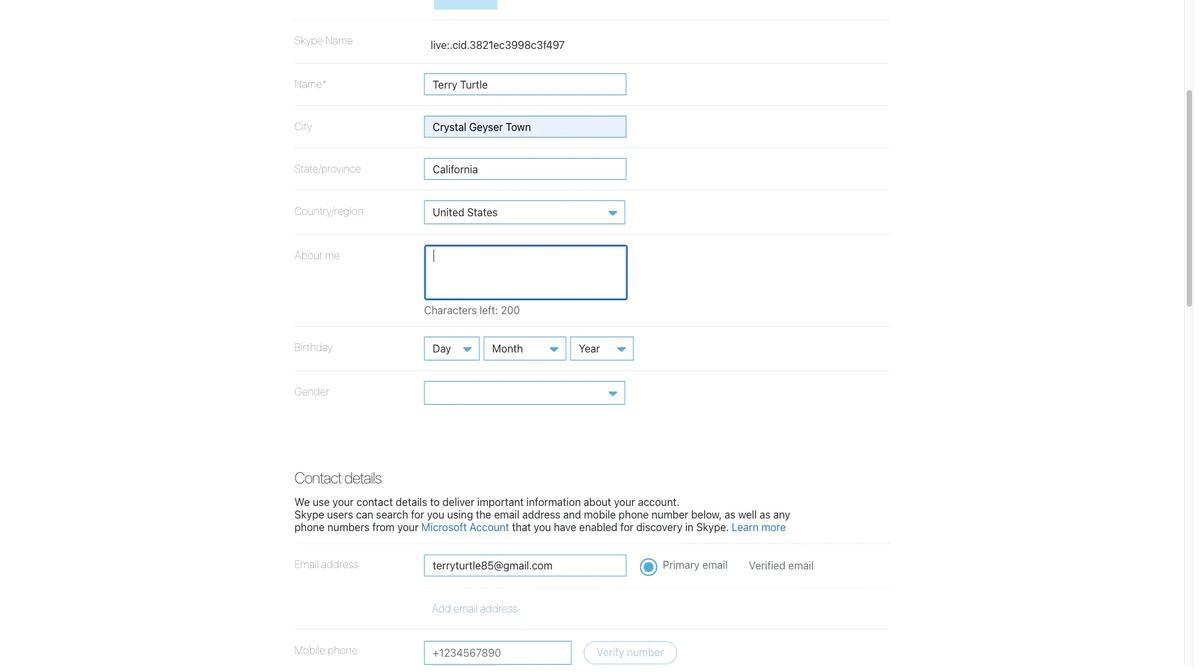 Task type: describe. For each thing, give the bounding box(es) containing it.
well
[[739, 508, 757, 521]]

email address
[[295, 558, 359, 571]]

gender
[[295, 385, 330, 398]]

mobile
[[584, 508, 616, 521]]

1 skype from the top
[[295, 34, 323, 47]]

learn
[[732, 521, 759, 533]]

use
[[313, 495, 330, 508]]

account.
[[638, 495, 680, 508]]

more
[[762, 521, 786, 533]]

Name* text field
[[424, 73, 627, 95]]

email for primary email
[[703, 559, 728, 571]]

verify number button
[[584, 641, 678, 665]]

microsoft account link
[[422, 521, 510, 533]]

in
[[686, 521, 694, 533]]

verified
[[749, 559, 786, 572]]

contact
[[295, 468, 342, 487]]

any
[[774, 508, 791, 521]]

information
[[527, 495, 581, 508]]

verify number
[[597, 646, 664, 658]]

skype.
[[697, 521, 729, 533]]

the
[[476, 508, 492, 521]]

users
[[327, 508, 353, 521]]

me
[[325, 249, 340, 261]]

deliver
[[443, 495, 475, 508]]

you inside we use your contact details to deliver important information about your account. skype users can search for you using the email address and mobile phone number below, as well as any phone numbers from your
[[427, 508, 445, 521]]

mobile phone
[[295, 644, 358, 656]]

primary
[[663, 559, 700, 571]]

numbers
[[328, 521, 370, 533]]

email inside we use your contact details to deliver important information about your account. skype users can search for you using the email address and mobile phone number below, as well as any phone numbers from your
[[494, 508, 520, 521]]

about me
[[295, 249, 340, 261]]

name*
[[295, 77, 327, 90]]

status containing characters left:
[[424, 304, 582, 316]]

email
[[295, 558, 319, 571]]

verified email
[[749, 559, 814, 572]]

1 horizontal spatial for
[[621, 521, 634, 533]]

email for verified email
[[789, 559, 814, 572]]

have
[[554, 521, 577, 533]]

using
[[447, 508, 473, 521]]

City text field
[[424, 116, 627, 137]]

name
[[326, 34, 353, 47]]

important
[[477, 495, 524, 508]]

search
[[376, 508, 408, 521]]

day
[[433, 342, 451, 355]]

we
[[295, 495, 310, 508]]

that
[[512, 521, 531, 533]]

below,
[[692, 508, 722, 521]]

and
[[564, 508, 581, 521]]

we use your contact details to deliver important information about your account. skype users can search for you using the email address and mobile phone number below, as well as any phone numbers from your
[[295, 495, 791, 533]]

1 horizontal spatial phone
[[328, 644, 358, 656]]

0 horizontal spatial phone
[[295, 521, 325, 533]]

account
[[470, 521, 510, 533]]

from
[[373, 521, 395, 533]]

Set as primary email radio
[[640, 558, 658, 577]]

1 as from the left
[[725, 508, 736, 521]]

about
[[584, 495, 612, 508]]

2 as from the left
[[760, 508, 771, 521]]

characters
[[424, 304, 477, 316]]



Task type: vqa. For each thing, say whether or not it's contained in the screenshot.
discovery on the bottom
yes



Task type: locate. For each thing, give the bounding box(es) containing it.
as up learn more link
[[760, 508, 771, 521]]

skype left name
[[295, 34, 323, 47]]

birthday
[[295, 341, 333, 353]]

country/region
[[295, 204, 364, 217]]

address
[[522, 508, 561, 521], [321, 558, 359, 571], [480, 602, 518, 615]]

skype name
[[295, 34, 353, 47]]

enabled
[[580, 521, 618, 533]]

email right verified on the right of the page
[[789, 559, 814, 572]]

option group
[[295, 544, 890, 630]]

for inside we use your contact details to deliver important information about your account. skype users can search for you using the email address and mobile phone number below, as well as any phone numbers from your
[[411, 508, 425, 521]]

0 horizontal spatial address
[[321, 558, 359, 571]]

for right search
[[411, 508, 425, 521]]

primary email
[[663, 559, 728, 571]]

contact details
[[295, 468, 382, 487]]

discovery
[[637, 521, 683, 533]]

option group containing email address
[[295, 544, 890, 630]]

0 vertical spatial skype
[[295, 34, 323, 47]]

as
[[725, 508, 736, 521], [760, 508, 771, 521]]

microsoft account that you have enabled for discovery in skype. learn more
[[422, 521, 786, 533]]

united
[[433, 206, 465, 218]]

your up users
[[333, 495, 354, 508]]

number
[[652, 508, 689, 521], [627, 646, 664, 658]]

2 horizontal spatial address
[[522, 508, 561, 521]]

you right that
[[534, 521, 551, 533]]

2 vertical spatial address
[[480, 602, 518, 615]]

0 horizontal spatial as
[[725, 508, 736, 521]]

0 horizontal spatial details
[[345, 468, 382, 487]]

your down search
[[398, 521, 419, 533]]

for right enabled
[[621, 521, 634, 533]]

2 skype from the top
[[295, 508, 324, 521]]

state/province
[[295, 162, 361, 175]]

1 vertical spatial address
[[321, 558, 359, 571]]

0 vertical spatial address
[[522, 508, 561, 521]]

1 horizontal spatial your
[[398, 521, 419, 533]]

0 horizontal spatial your
[[333, 495, 354, 508]]

number right verify
[[627, 646, 664, 658]]

number up discovery
[[652, 508, 689, 521]]

mobile
[[295, 644, 326, 656]]

0 horizontal spatial for
[[411, 508, 425, 521]]

email for add email address
[[454, 602, 478, 615]]

number inside we use your contact details to deliver important information about your account. skype users can search for you using the email address and mobile phone number below, as well as any phone numbers from your
[[652, 508, 689, 521]]

email right add
[[454, 602, 478, 615]]

your
[[333, 495, 354, 508], [614, 495, 636, 508], [398, 521, 419, 533]]

1 vertical spatial number
[[627, 646, 664, 658]]

address down information
[[522, 508, 561, 521]]

phone down we
[[295, 521, 325, 533]]

1 horizontal spatial details
[[396, 495, 428, 508]]

you down to
[[427, 508, 445, 521]]

learn more link
[[732, 521, 786, 533]]

0 horizontal spatial you
[[427, 508, 445, 521]]

skype inside we use your contact details to deliver important information about your account. skype users can search for you using the email address and mobile phone number below, as well as any phone numbers from your
[[295, 508, 324, 521]]

phone
[[619, 508, 649, 521], [295, 521, 325, 533], [328, 644, 358, 656]]

characters left: 200
[[424, 304, 520, 316]]

phone right mobile
[[328, 644, 358, 656]]

200
[[501, 304, 520, 316]]

city
[[295, 120, 312, 132]]

details up search
[[396, 495, 428, 508]]

1 horizontal spatial address
[[480, 602, 518, 615]]

status
[[424, 304, 582, 316]]

1 horizontal spatial as
[[760, 508, 771, 521]]

1 vertical spatial details
[[396, 495, 428, 508]]

to
[[430, 495, 440, 508]]

email right primary at the bottom right
[[703, 559, 728, 571]]

email down important
[[494, 508, 520, 521]]

address up mobile phone text field
[[480, 602, 518, 615]]

add email address
[[432, 602, 518, 615]]

month
[[493, 342, 523, 355]]

details inside we use your contact details to deliver important information about your account. skype users can search for you using the email address and mobile phone number below, as well as any phone numbers from your
[[396, 495, 428, 508]]

verify
[[597, 646, 625, 658]]

details up contact
[[345, 468, 382, 487]]

for
[[411, 508, 425, 521], [621, 521, 634, 533]]

Mobile phone text field
[[424, 641, 572, 665]]

phone down account.
[[619, 508, 649, 521]]

you
[[427, 508, 445, 521], [534, 521, 551, 533]]

can
[[356, 508, 373, 521]]

as left well
[[725, 508, 736, 521]]

1 vertical spatial skype
[[295, 508, 324, 521]]

year
[[579, 342, 600, 355]]

address right email
[[321, 558, 359, 571]]

number inside button
[[627, 646, 664, 658]]

details
[[345, 468, 382, 487], [396, 495, 428, 508]]

add
[[432, 602, 451, 615]]

microsoft
[[422, 521, 467, 533]]

2 horizontal spatial your
[[614, 495, 636, 508]]

address inside we use your contact details to deliver important information about your account. skype users can search for you using the email address and mobile phone number below, as well as any phone numbers from your
[[522, 508, 561, 521]]

live:.cid.3821ec3998c3f497
[[431, 39, 565, 51]]

0 vertical spatial number
[[652, 508, 689, 521]]

your right about
[[614, 495, 636, 508]]

skype
[[295, 34, 323, 47], [295, 508, 324, 521]]

2 horizontal spatial phone
[[619, 508, 649, 521]]

left:
[[480, 304, 498, 316]]

about
[[295, 249, 323, 261]]

email
[[494, 508, 520, 521], [703, 559, 728, 571], [789, 559, 814, 572], [454, 602, 478, 615]]

contact
[[357, 495, 393, 508]]

About me text field
[[424, 245, 628, 300]]

united states
[[433, 206, 498, 218]]

skype down we
[[295, 508, 324, 521]]

0 vertical spatial details
[[345, 468, 382, 487]]

State/province text field
[[424, 158, 627, 180]]

states
[[467, 206, 498, 218]]

add email address link
[[432, 602, 518, 615]]

1 horizontal spatial you
[[534, 521, 551, 533]]

Email address 1 text field
[[424, 555, 627, 577]]



